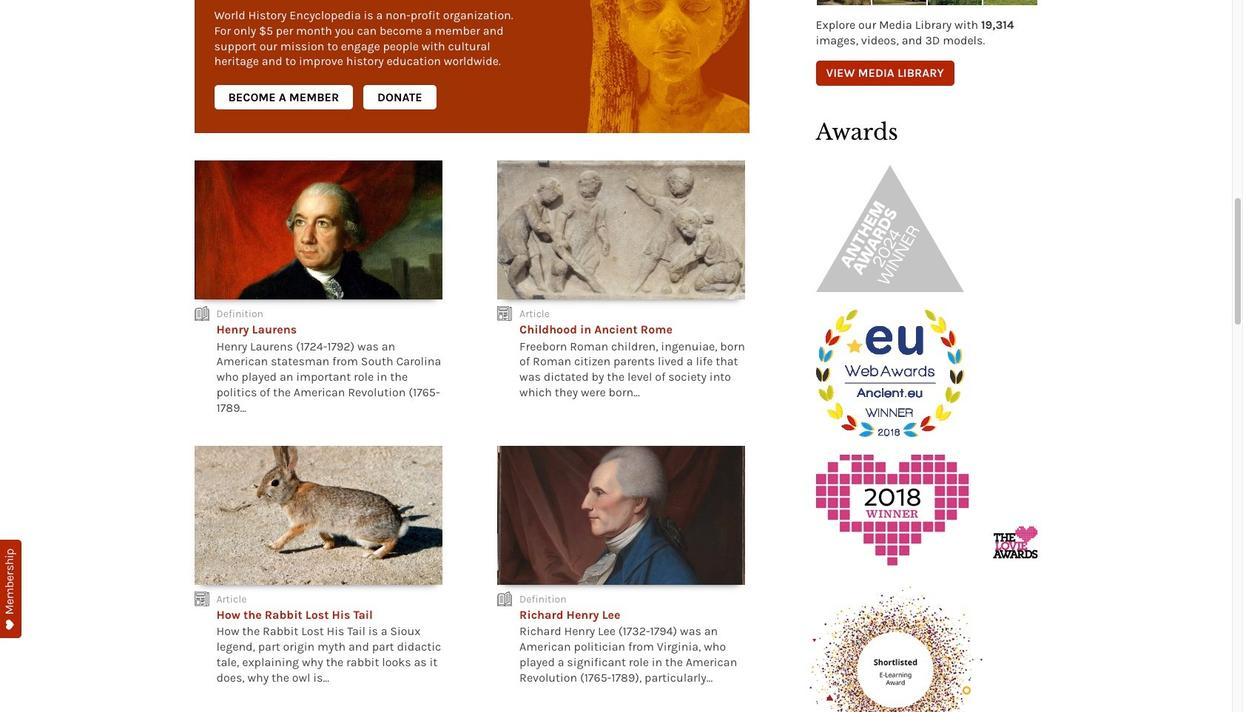 Task type: describe. For each thing, give the bounding box(es) containing it.
.eu web awards winner image
[[816, 310, 964, 437]]

membership image
[[0, 540, 21, 639]]

richard henry lee image
[[498, 446, 746, 585]]

childhood in ancient rome image
[[498, 161, 746, 300]]

henry laurens image
[[194, 161, 442, 300]]

anthem awards 2024 winner image
[[816, 165, 964, 292]]



Task type: locate. For each thing, give the bounding box(es) containing it.
how the rabbit lost his tail image
[[194, 446, 442, 585]]

lovie awards 2018 image
[[816, 455, 1038, 566]]

reimagine education award shortlisted image
[[801, 584, 986, 713]]



Task type: vqa. For each thing, say whether or not it's contained in the screenshot.
.eu web awards winner image
yes



